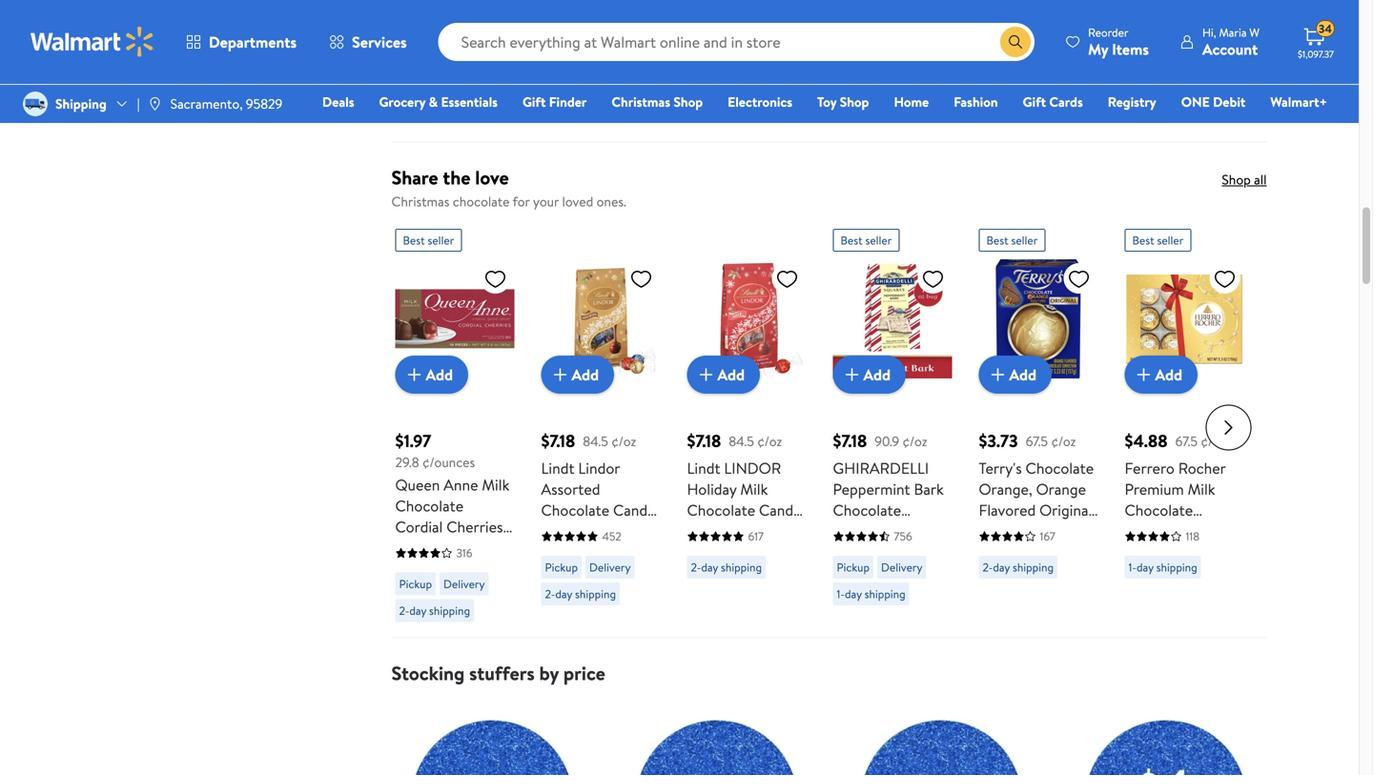 Task type: locate. For each thing, give the bounding box(es) containing it.
best seller down share
[[403, 232, 454, 249]]

67.5 for $3.73
[[1026, 432, 1048, 450]]

queen anne milk chocolate cordial cherries, 6.6 oz box, 10 pieces image
[[395, 259, 515, 379]]

milk up 5.53oz
[[979, 521, 1007, 542]]

2 lindt from the left
[[687, 458, 721, 479]]

oz. right 617
[[768, 521, 786, 542]]

1 ¢/oz from the left
[[612, 432, 636, 450]]

1 candy from the left
[[613, 500, 655, 521]]

4 add to cart image from the left
[[987, 363, 1010, 386]]

bag inside $7.18 90.9 ¢/oz ghirardelli peppermint bark chocolate squares, 7.9 oz bag
[[833, 542, 858, 563]]

1 horizontal spatial truffles,
[[687, 521, 741, 542]]

3 bag from the left
[[833, 542, 858, 563]]

product group containing $1.97
[[395, 221, 515, 630]]

2 add button from the left
[[541, 356, 614, 394]]

1 horizontal spatial christmas
[[612, 93, 671, 111]]

1 horizontal spatial shop
[[840, 93, 869, 111]]

candy
[[613, 500, 655, 521], [759, 500, 801, 521]]

stocking
[[392, 660, 465, 687]]

 image
[[23, 92, 48, 116], [147, 96, 163, 112]]

3 add from the left
[[718, 364, 745, 385]]

count
[[1125, 584, 1166, 605]]

oz right 6.6
[[419, 538, 434, 559]]

2 gift from the left
[[1023, 93, 1046, 111]]

shipping down pieces
[[429, 603, 470, 619]]

1 horizontal spatial oz
[[913, 521, 928, 542]]

1 8.5 from the left
[[598, 521, 618, 542]]

add to cart image
[[695, 363, 718, 386], [1133, 363, 1156, 386]]

3 seller from the left
[[1012, 232, 1038, 249]]

add to favorites list, terry's chocolate orange, orange flavored original milk chocolate confection, 5.53oz box image
[[1068, 267, 1091, 291]]

lindt inside $7.18 84.5 ¢/oz lindt lindor holiday milk chocolate candy truffles, 8.5 oz. bag
[[687, 458, 721, 479]]

1 add to cart image from the left
[[403, 363, 426, 386]]

price
[[564, 660, 606, 687]]

1 horizontal spatial add to cart image
[[1133, 363, 1156, 386]]

3 $7.18 from the left
[[833, 429, 867, 453]]

3 add button from the left
[[687, 356, 760, 394]]

shipping down 167 at bottom
[[1013, 559, 1054, 576]]

gift finder link
[[514, 92, 596, 112]]

3 best seller from the left
[[987, 232, 1038, 249]]

cordial
[[395, 517, 443, 538]]

bag left 7.9
[[833, 542, 858, 563]]

2 seller from the left
[[866, 232, 892, 249]]

2 horizontal spatial 1-
[[1129, 559, 1137, 576]]

1 $7.18 from the left
[[541, 429, 575, 453]]

1 add button from the left
[[395, 356, 468, 394]]

seller for $1.97
[[428, 232, 454, 249]]

pickup down assorted
[[545, 559, 578, 576]]

day
[[553, 11, 570, 28], [1139, 11, 1156, 28], [701, 559, 718, 576], [993, 559, 1010, 576], [1137, 559, 1154, 576], [555, 586, 572, 602], [845, 586, 862, 602], [410, 603, 427, 619]]

shipping
[[573, 11, 614, 28], [1159, 11, 1200, 28], [721, 559, 762, 576], [1013, 559, 1054, 576], [1157, 559, 1198, 576], [575, 586, 616, 602], [865, 586, 906, 602], [429, 603, 470, 619]]

0 horizontal spatial 84.5
[[583, 432, 608, 450]]

2 add to cart image from the left
[[549, 363, 572, 386]]

best seller for $3.73
[[987, 232, 1038, 249]]

for
[[513, 192, 530, 211]]

rocher
[[1179, 458, 1226, 479]]

1 add to cart image from the left
[[695, 363, 718, 386]]

1- down squares,
[[837, 586, 845, 602]]

bag left 452
[[541, 542, 566, 563]]

add for lindt lindor assorted chocolate candy truffles, 8.5 oz. bag image
[[572, 364, 599, 385]]

add
[[426, 364, 453, 385], [572, 364, 599, 385], [718, 364, 745, 385], [864, 364, 891, 385], [1010, 364, 1037, 385], [1156, 364, 1183, 385]]

4 ¢/oz from the left
[[1052, 432, 1076, 450]]

pickup down squares,
[[837, 559, 870, 576]]

67.5 right $3.73
[[1026, 432, 1048, 450]]

w
[[1250, 24, 1260, 41]]

hi, maria w account
[[1203, 24, 1260, 60]]

1 oz. from the left
[[622, 521, 640, 542]]

¢/oz inside $7.18 90.9 ¢/oz ghirardelli peppermint bark chocolate squares, 7.9 oz bag
[[903, 432, 928, 450]]

2 best seller from the left
[[841, 232, 892, 249]]

ghirardelli
[[833, 458, 929, 479]]

0 horizontal spatial 1-
[[545, 11, 553, 28]]

2 ¢/oz from the left
[[758, 432, 782, 450]]

fashion link
[[945, 92, 1007, 112]]

0 horizontal spatial  image
[[23, 92, 48, 116]]

by
[[539, 660, 559, 687]]

4 add from the left
[[864, 364, 891, 385]]

3 best from the left
[[987, 232, 1009, 249]]

1-
[[545, 11, 553, 28], [1129, 559, 1137, 576], [837, 586, 845, 602]]

¢/oz for chocolate
[[1052, 432, 1076, 450]]

milk right anne
[[482, 475, 510, 496]]

 image for sacramento, 95829
[[147, 96, 163, 112]]

¢/oz for rocher
[[1201, 432, 1226, 450]]

shop all
[[1222, 170, 1267, 189]]

delivery down 316
[[444, 576, 485, 592]]

pickup inside product 'group'
[[399, 576, 432, 592]]

8.5 down lindor
[[744, 521, 764, 542]]

67.5 inside $3.73 67.5 ¢/oz terry's chocolate orange, orange flavored original milk chocolate confection, 5.53oz box
[[1026, 432, 1048, 450]]

$7.18 inside $7.18 84.5 ¢/oz lindt lindor holiday milk chocolate candy truffles, 8.5 oz. bag
[[687, 429, 721, 453]]

next slide for product carousel list image
[[1206, 405, 1252, 450]]

1 horizontal spatial candy
[[759, 500, 801, 521]]

best for $1.97
[[403, 232, 425, 249]]

shop left all
[[1222, 170, 1251, 189]]

1-day shipping
[[545, 11, 614, 28], [1129, 559, 1198, 576], [837, 586, 906, 602]]

1 vertical spatial 1-
[[1129, 559, 1137, 576]]

0 vertical spatial 1-day shipping
[[545, 11, 614, 28]]

 image left shipping
[[23, 92, 48, 116]]

share
[[392, 164, 438, 191]]

box
[[1025, 563, 1050, 584]]

¢/oz inside $7.18 84.5 ¢/oz lindt lindor holiday milk chocolate candy truffles, 8.5 oz. bag
[[758, 432, 782, 450]]

2 horizontal spatial 1-day shipping
[[1129, 559, 1198, 576]]

1- up gift finder 'link' at the left of page
[[545, 11, 553, 28]]

cards
[[1050, 93, 1083, 111]]

holiday inside $7.18 84.5 ¢/oz lindt lindor holiday milk chocolate candy truffles, 8.5 oz. bag
[[687, 479, 737, 500]]

2 add to cart image from the left
[[1133, 363, 1156, 386]]

seller for $3.73
[[1012, 232, 1038, 249]]

shop
[[674, 93, 703, 111], [840, 93, 869, 111], [1222, 170, 1251, 189]]

add for queen anne milk chocolate cordial cherries, 6.6 oz box, 10 pieces image
[[426, 364, 453, 385]]

2 candy from the left
[[759, 500, 801, 521]]

12
[[1212, 563, 1225, 584]]

shipping up finder on the left of the page
[[573, 11, 614, 28]]

add to cart image
[[403, 363, 426, 386], [549, 363, 572, 386], [841, 363, 864, 386], [987, 363, 1010, 386]]

christmas down share
[[392, 192, 450, 211]]

0 horizontal spatial christmas
[[392, 192, 450, 211]]

oz. right 452
[[622, 521, 640, 542]]

0 vertical spatial christmas
[[612, 93, 671, 111]]

christmas
[[612, 93, 671, 111], [392, 192, 450, 211]]

2 truffles, from the left
[[687, 521, 741, 542]]

3 add to cart image from the left
[[841, 363, 864, 386]]

1 vertical spatial holiday
[[1125, 563, 1175, 584]]

gift inside gift finder 'link'
[[523, 93, 546, 111]]

0 horizontal spatial holiday
[[687, 479, 737, 500]]

best down share
[[403, 232, 425, 249]]

terry's chocolate orange, orange flavored original milk chocolate confection, 5.53oz box image
[[979, 259, 1098, 379]]

2 67.5 from the left
[[1176, 432, 1198, 450]]

0 horizontal spatial delivery
[[444, 576, 485, 592]]

best up ghirardelli peppermint bark chocolate squares, 7.9 oz bag image
[[841, 232, 863, 249]]

seller up terry's chocolate orange, orange flavored original milk chocolate confection, 5.53oz box image
[[1012, 232, 1038, 249]]

¢/oz inside $3.73 67.5 ¢/oz terry's chocolate orange, orange flavored original milk chocolate confection, 5.53oz box
[[1052, 432, 1076, 450]]

2-day shipping down 452
[[545, 586, 616, 602]]

holiday
[[687, 479, 737, 500], [1125, 563, 1175, 584]]

one debit link
[[1173, 92, 1255, 112]]

delivery down 452
[[590, 559, 631, 576]]

home link
[[886, 92, 938, 112]]

gift left the cards
[[1023, 93, 1046, 111]]

truffles, down assorted
[[541, 521, 595, 542]]

1 vertical spatial christmas
[[392, 192, 450, 211]]

0 horizontal spatial gift
[[523, 93, 546, 111]]

¢/oz inside $7.18 84.5 ¢/oz lindt lindor assorted chocolate candy truffles, 8.5 oz. bag
[[612, 432, 636, 450]]

2 84.5 from the left
[[729, 432, 754, 450]]

1 horizontal spatial 1-
[[837, 586, 845, 602]]

1 horizontal spatial $7.18
[[687, 429, 721, 453]]

milk up 617
[[741, 479, 768, 500]]

0 horizontal spatial $7.18
[[541, 429, 575, 453]]

$1.97
[[395, 429, 431, 453]]

squares,
[[833, 521, 888, 542]]

1 lindt from the left
[[541, 458, 575, 479]]

1 bag from the left
[[541, 542, 566, 563]]

1 vertical spatial 1-day shipping
[[1129, 559, 1198, 576]]

0 vertical spatial holiday
[[687, 479, 737, 500]]

0 horizontal spatial shop
[[674, 93, 703, 111]]

add button for the ferrero rocher premium milk chocolate hazelnut, luxury chocolate holiday gift, 12 count image
[[1125, 356, 1198, 394]]

delivery inside product 'group'
[[444, 576, 485, 592]]

¢/oz for lindor
[[758, 432, 782, 450]]

2 horizontal spatial delivery
[[881, 559, 923, 576]]

2-day shipping down 617
[[691, 559, 762, 576]]

best seller for $7.18
[[841, 232, 892, 249]]

2-day shipping
[[1129, 11, 1200, 28], [691, 559, 762, 576], [983, 559, 1054, 576], [545, 586, 616, 602], [399, 603, 470, 619]]

0 horizontal spatial add to cart image
[[695, 363, 718, 386]]

5 ¢/oz from the left
[[1201, 432, 1226, 450]]

1 horizontal spatial 1-day shipping
[[837, 586, 906, 602]]

gift,
[[1178, 563, 1208, 584]]

$7.18 84.5 ¢/oz lindt lindor assorted chocolate candy truffles, 8.5 oz. bag
[[541, 429, 655, 563]]

1 horizontal spatial bag
[[687, 542, 712, 563]]

2 add from the left
[[572, 364, 599, 385]]

truffles, left 617
[[687, 521, 741, 542]]

1 gift from the left
[[523, 93, 546, 111]]

gift cards
[[1023, 93, 1083, 111]]

lindt for assorted
[[541, 458, 575, 479]]

0 horizontal spatial oz.
[[622, 521, 640, 542]]

gift for gift cards
[[1023, 93, 1046, 111]]

milk inside $4.88 67.5 ¢/oz ferrero rocher premium milk chocolate hazelnut, luxury chocolate holiday gift, 12 count
[[1188, 479, 1216, 500]]

bag left 617
[[687, 542, 712, 563]]

list
[[380, 685, 1279, 775]]

1 best from the left
[[403, 232, 425, 249]]

84.5 for lindor
[[729, 432, 754, 450]]

shipping down 452
[[575, 586, 616, 602]]

best up the ferrero rocher premium milk chocolate hazelnut, luxury chocolate holiday gift, 12 count image
[[1133, 232, 1155, 249]]

candy inside $7.18 84.5 ¢/oz lindt lindor assorted chocolate candy truffles, 8.5 oz. bag
[[613, 500, 655, 521]]

84.5 inside $7.18 84.5 ¢/oz lindt lindor holiday milk chocolate candy truffles, 8.5 oz. bag
[[729, 432, 754, 450]]

candy up 617
[[759, 500, 801, 521]]

truffles, inside $7.18 84.5 ¢/oz lindt lindor holiday milk chocolate candy truffles, 8.5 oz. bag
[[687, 521, 741, 542]]

0 horizontal spatial 8.5
[[598, 521, 618, 542]]

gift finder
[[523, 93, 587, 111]]

1 67.5 from the left
[[1026, 432, 1048, 450]]

0 horizontal spatial oz
[[419, 538, 434, 559]]

best up terry's chocolate orange, orange flavored original milk chocolate confection, 5.53oz box image
[[987, 232, 1009, 249]]

add button for lindt lindor holiday milk chocolate candy truffles, 8.5 oz. bag 'image'
[[687, 356, 760, 394]]

oz.
[[622, 521, 640, 542], [768, 521, 786, 542]]

1 add from the left
[[426, 364, 453, 385]]

pickup down 6.6
[[399, 576, 432, 592]]

stocking stuffers by price
[[392, 660, 606, 687]]

cherries,
[[447, 517, 507, 538]]

0 horizontal spatial candy
[[613, 500, 655, 521]]

6 add button from the left
[[1125, 356, 1198, 394]]

2 horizontal spatial pickup
[[837, 559, 870, 576]]

chocolate
[[1026, 458, 1094, 479], [395, 496, 464, 517], [541, 500, 610, 521], [687, 500, 756, 521], [833, 500, 901, 521], [1125, 500, 1193, 521], [1010, 521, 1079, 542], [1125, 542, 1193, 563]]

oz inside $1.97 29.8 ¢/ounces queen anne milk chocolate cordial cherries, 6.6 oz box, 10 pieces
[[419, 538, 434, 559]]

0 horizontal spatial pickup
[[399, 576, 432, 592]]

assorted
[[541, 479, 600, 500]]

6 add from the left
[[1156, 364, 1183, 385]]

1 seller from the left
[[428, 232, 454, 249]]

1 84.5 from the left
[[583, 432, 608, 450]]

oz right 756
[[913, 521, 928, 542]]

registry
[[1108, 93, 1157, 111]]

shop for christmas shop
[[674, 93, 703, 111]]

5 add from the left
[[1010, 364, 1037, 385]]

2 bag from the left
[[687, 542, 712, 563]]

ghirardelli peppermint bark chocolate squares, 7.9 oz bag image
[[833, 259, 952, 379]]

84.5 inside $7.18 84.5 ¢/oz lindt lindor assorted chocolate candy truffles, 8.5 oz. bag
[[583, 432, 608, 450]]

67.5
[[1026, 432, 1048, 450], [1176, 432, 1198, 450]]

4 add button from the left
[[833, 356, 906, 394]]

2 horizontal spatial shop
[[1222, 170, 1251, 189]]

milk up luxury
[[1188, 479, 1216, 500]]

1 horizontal spatial oz.
[[768, 521, 786, 542]]

0 horizontal spatial truffles,
[[541, 521, 595, 542]]

grocery
[[379, 93, 426, 111]]

delivery
[[590, 559, 631, 576], [881, 559, 923, 576], [444, 576, 485, 592]]

2 $7.18 from the left
[[687, 429, 721, 453]]

gift
[[523, 93, 546, 111], [1023, 93, 1046, 111]]

candy up 452
[[613, 500, 655, 521]]

1 horizontal spatial  image
[[147, 96, 163, 112]]

1 horizontal spatial delivery
[[590, 559, 631, 576]]

2 horizontal spatial $7.18
[[833, 429, 867, 453]]

4 best from the left
[[1133, 232, 1155, 249]]

lindt
[[541, 458, 575, 479], [687, 458, 721, 479]]

christmas right finder on the left of the page
[[612, 93, 671, 111]]

0 horizontal spatial 67.5
[[1026, 432, 1048, 450]]

67.5 inside $4.88 67.5 ¢/oz ferrero rocher premium milk chocolate hazelnut, luxury chocolate holiday gift, 12 count
[[1176, 432, 1198, 450]]

chocolate
[[453, 192, 510, 211]]

sacramento, 95829
[[170, 94, 283, 113]]

christmas shop
[[612, 93, 703, 111]]

1 horizontal spatial 84.5
[[729, 432, 754, 450]]

2 8.5 from the left
[[744, 521, 764, 542]]

seller down "chocolate"
[[428, 232, 454, 249]]

1 best seller from the left
[[403, 232, 454, 249]]

pickup
[[545, 559, 578, 576], [837, 559, 870, 576], [399, 576, 432, 592]]

pickup for $1.97
[[399, 576, 432, 592]]

candy inside $7.18 84.5 ¢/oz lindt lindor holiday milk chocolate candy truffles, 8.5 oz. bag
[[759, 500, 801, 521]]

$7.18 inside $7.18 84.5 ¢/oz lindt lindor assorted chocolate candy truffles, 8.5 oz. bag
[[541, 429, 575, 453]]

0 horizontal spatial lindt
[[541, 458, 575, 479]]

67.5 up rocher
[[1176, 432, 1198, 450]]

2 oz. from the left
[[768, 521, 786, 542]]

seller
[[428, 232, 454, 249], [866, 232, 892, 249], [1012, 232, 1038, 249], [1157, 232, 1184, 249]]

add button for ghirardelli peppermint bark chocolate squares, 7.9 oz bag image
[[833, 356, 906, 394]]

add for terry's chocolate orange, orange flavored original milk chocolate confection, 5.53oz box image
[[1010, 364, 1037, 385]]

1-day shipping up count
[[1129, 559, 1198, 576]]

1 truffles, from the left
[[541, 521, 595, 542]]

lindor
[[724, 458, 781, 479]]

reorder my items
[[1088, 24, 1149, 60]]

756
[[894, 528, 913, 545]]

delivery down 756
[[881, 559, 923, 576]]

oz. inside $7.18 84.5 ¢/oz lindt lindor assorted chocolate candy truffles, 8.5 oz. bag
[[622, 521, 640, 542]]

¢/oz
[[612, 432, 636, 450], [758, 432, 782, 450], [903, 432, 928, 450], [1052, 432, 1076, 450], [1201, 432, 1226, 450]]

seller up the ferrero rocher premium milk chocolate hazelnut, luxury chocolate holiday gift, 12 count image
[[1157, 232, 1184, 249]]

product group
[[395, 0, 515, 134], [687, 0, 806, 134], [833, 0, 952, 134], [979, 0, 1098, 134], [395, 221, 515, 630], [541, 221, 661, 630], [687, 221, 806, 630], [833, 221, 952, 630], [979, 221, 1098, 630], [1125, 221, 1244, 630]]

seller for $7.18
[[866, 232, 892, 249]]

0 horizontal spatial bag
[[541, 542, 566, 563]]

1 horizontal spatial lindt
[[687, 458, 721, 479]]

lindt inside $7.18 84.5 ¢/oz lindt lindor assorted chocolate candy truffles, 8.5 oz. bag
[[541, 458, 575, 479]]

2-day shipping down 167 at bottom
[[983, 559, 1054, 576]]

best seller up terry's chocolate orange, orange flavored original milk chocolate confection, 5.53oz box image
[[987, 232, 1038, 249]]

add button for terry's chocolate orange, orange flavored original milk chocolate confection, 5.53oz box image
[[979, 356, 1052, 394]]

electronics link
[[719, 92, 801, 112]]

shipping down 617
[[721, 559, 762, 576]]

add to cart image for $1.97
[[403, 363, 426, 386]]

1 horizontal spatial gift
[[1023, 93, 1046, 111]]

1-day shipping down squares,
[[837, 586, 906, 602]]

¢/oz inside $4.88 67.5 ¢/oz ferrero rocher premium milk chocolate hazelnut, luxury chocolate holiday gift, 12 count
[[1201, 432, 1226, 450]]

delivery for $7.18
[[881, 559, 923, 576]]

2 vertical spatial 1-day shipping
[[837, 586, 906, 602]]

best seller up the ferrero rocher premium milk chocolate hazelnut, luxury chocolate holiday gift, 12 count image
[[1133, 232, 1184, 249]]

¢/oz for peppermint
[[903, 432, 928, 450]]

2 best from the left
[[841, 232, 863, 249]]

5 add button from the left
[[979, 356, 1052, 394]]

118
[[1186, 528, 1200, 545]]

lindor
[[578, 458, 620, 479]]

the
[[443, 164, 471, 191]]

2-day shipping down pieces
[[399, 603, 470, 619]]

best seller up ghirardelli peppermint bark chocolate squares, 7.9 oz bag image
[[841, 232, 892, 249]]

seller up ghirardelli peppermint bark chocolate squares, 7.9 oz bag image
[[866, 232, 892, 249]]

1- up count
[[1129, 559, 1137, 576]]

3 ¢/oz from the left
[[903, 432, 928, 450]]

debit
[[1213, 93, 1246, 111]]

8.5 down assorted
[[598, 521, 618, 542]]

gift left finder on the left of the page
[[523, 93, 546, 111]]

1 horizontal spatial holiday
[[1125, 563, 1175, 584]]

$7.18 84.5 ¢/oz lindt lindor holiday milk chocolate candy truffles, 8.5 oz. bag
[[687, 429, 801, 563]]

1 horizontal spatial 67.5
[[1176, 432, 1198, 450]]

2 horizontal spatial bag
[[833, 542, 858, 563]]

shop right toy
[[840, 93, 869, 111]]

oz
[[913, 521, 928, 542], [419, 538, 434, 559]]

1-day shipping up finder on the left of the page
[[545, 11, 614, 28]]

 image right |
[[147, 96, 163, 112]]

shop left electronics
[[674, 93, 703, 111]]

1 horizontal spatial 8.5
[[744, 521, 764, 542]]



Task type: vqa. For each thing, say whether or not it's contained in the screenshot.
of
no



Task type: describe. For each thing, give the bounding box(es) containing it.
your
[[533, 192, 559, 211]]

hi,
[[1203, 24, 1217, 41]]

add to cart image for $3.73
[[987, 363, 1010, 386]]

add button for queen anne milk chocolate cordial cherries, 6.6 oz box, 10 pieces image
[[395, 356, 468, 394]]

$7.18 inside $7.18 90.9 ¢/oz ghirardelli peppermint bark chocolate squares, 7.9 oz bag
[[833, 429, 867, 453]]

toy shop
[[817, 93, 869, 111]]

84.5 for lindor
[[583, 432, 608, 450]]

my
[[1088, 39, 1109, 60]]

$3.73 67.5 ¢/oz terry's chocolate orange, orange flavored original milk chocolate confection, 5.53oz box
[[979, 429, 1094, 584]]

maria
[[1219, 24, 1247, 41]]

shipping down 756
[[865, 586, 906, 602]]

$7.18 for lindt lindor holiday milk chocolate candy truffles, 8.5 oz. bag
[[687, 429, 721, 453]]

peppermint
[[833, 479, 911, 500]]

4 seller from the left
[[1157, 232, 1184, 249]]

grocery & essentials link
[[371, 92, 506, 112]]

sacramento,
[[170, 94, 243, 113]]

departments button
[[170, 19, 313, 65]]

shop all link
[[1222, 170, 1267, 189]]

one debit
[[1182, 93, 1246, 111]]

original
[[1040, 500, 1093, 521]]

$4.88
[[1125, 429, 1168, 453]]

home
[[894, 93, 929, 111]]

chocolate inside $1.97 29.8 ¢/ounces queen anne milk chocolate cordial cherries, 6.6 oz box, 10 pieces
[[395, 496, 464, 517]]

5.53oz
[[979, 563, 1021, 584]]

2-day shipping up items
[[1129, 11, 1200, 28]]

bag inside $7.18 84.5 ¢/oz lindt lindor assorted chocolate candy truffles, 8.5 oz. bag
[[541, 542, 566, 563]]

lindt for holiday
[[687, 458, 721, 479]]

milk inside $7.18 84.5 ¢/oz lindt lindor holiday milk chocolate candy truffles, 8.5 oz. bag
[[741, 479, 768, 500]]

shipping left hi,
[[1159, 11, 1200, 28]]

$7.18 for lindt lindor assorted chocolate candy truffles, 8.5 oz. bag
[[541, 429, 575, 453]]

90.9
[[875, 432, 900, 450]]

all
[[1254, 170, 1267, 189]]

departments
[[209, 31, 297, 52]]

4 best seller from the left
[[1133, 232, 1184, 249]]

terry's
[[979, 458, 1022, 479]]

fashion
[[954, 93, 998, 111]]

¢/ounces
[[423, 453, 475, 472]]

bark
[[914, 479, 944, 500]]

bag inside $7.18 84.5 ¢/oz lindt lindor holiday milk chocolate candy truffles, 8.5 oz. bag
[[687, 542, 712, 563]]

¢/oz for lindor
[[612, 432, 636, 450]]

29.8
[[395, 453, 419, 472]]

2 vertical spatial 1-
[[837, 586, 845, 602]]

reorder
[[1088, 24, 1129, 41]]

christmas shop link
[[603, 92, 712, 112]]

deals
[[322, 93, 354, 111]]

add to cart image for the ferrero rocher premium milk chocolate hazelnut, luxury chocolate holiday gift, 12 count image
[[1133, 363, 1156, 386]]

add to favorites list, queen anne milk chocolate cordial cherries, 6.6 oz box, 10 pieces image
[[484, 267, 507, 291]]

anne
[[444, 475, 478, 496]]

10
[[470, 538, 484, 559]]

shipping down 118
[[1157, 559, 1198, 576]]

love
[[475, 164, 509, 191]]

8.5 inside $7.18 84.5 ¢/oz lindt lindor holiday milk chocolate candy truffles, 8.5 oz. bag
[[744, 521, 764, 542]]

$1,097.37
[[1298, 48, 1334, 61]]

product group containing $4.88
[[1125, 221, 1244, 630]]

gift for gift finder
[[523, 93, 546, 111]]

premium
[[1125, 479, 1184, 500]]

best for $7.18
[[841, 232, 863, 249]]

$7.18 90.9 ¢/oz ghirardelli peppermint bark chocolate squares, 7.9 oz bag
[[833, 429, 944, 563]]

milk inside $3.73 67.5 ¢/oz terry's chocolate orange, orange flavored original milk chocolate confection, 5.53oz box
[[979, 521, 1007, 542]]

add to favorites list, ferrero rocher premium milk chocolate hazelnut, luxury chocolate holiday gift, 12 count image
[[1214, 267, 1237, 291]]

95829
[[246, 94, 283, 113]]

8.5 inside $7.18 84.5 ¢/oz lindt lindor assorted chocolate candy truffles, 8.5 oz. bag
[[598, 521, 618, 542]]

0 horizontal spatial 1-day shipping
[[545, 11, 614, 28]]

holiday inside $4.88 67.5 ¢/oz ferrero rocher premium milk chocolate hazelnut, luxury chocolate holiday gift, 12 count
[[1125, 563, 1175, 584]]

oz inside $7.18 90.9 ¢/oz ghirardelli peppermint bark chocolate squares, 7.9 oz bag
[[913, 521, 928, 542]]

account
[[1203, 39, 1258, 60]]

$4.88 67.5 ¢/oz ferrero rocher premium milk chocolate hazelnut, luxury chocolate holiday gift, 12 count
[[1125, 429, 1235, 605]]

316
[[456, 545, 473, 561]]

best seller for $1.97
[[403, 232, 454, 249]]

luxury
[[1191, 521, 1235, 542]]

ones.
[[597, 192, 626, 211]]

toy
[[817, 93, 837, 111]]

add for ghirardelli peppermint bark chocolate squares, 7.9 oz bag image
[[864, 364, 891, 385]]

452
[[602, 528, 622, 545]]

34
[[1319, 21, 1332, 37]]

truffles, inside $7.18 84.5 ¢/oz lindt lindor assorted chocolate candy truffles, 8.5 oz. bag
[[541, 521, 595, 542]]

share the love christmas chocolate for your loved ones.
[[392, 164, 626, 211]]

chocolate inside $7.18 90.9 ¢/oz ghirardelli peppermint bark chocolate squares, 7.9 oz bag
[[833, 500, 901, 521]]

1- inside product 'group'
[[1129, 559, 1137, 576]]

walmart+ link
[[1262, 92, 1336, 112]]

pieces
[[395, 559, 438, 579]]

1-day shipping inside product 'group'
[[1129, 559, 1198, 576]]

add to favorites list, lindt lindor holiday milk chocolate candy truffles, 8.5 oz. bag image
[[776, 267, 799, 291]]

chocolate inside $7.18 84.5 ¢/oz lindt lindor assorted chocolate candy truffles, 8.5 oz. bag
[[541, 500, 610, 521]]

orange
[[1036, 479, 1087, 500]]

chocolate inside $7.18 84.5 ¢/oz lindt lindor holiday milk chocolate candy truffles, 8.5 oz. bag
[[687, 500, 756, 521]]

confection,
[[979, 542, 1057, 563]]

services
[[352, 31, 407, 52]]

box,
[[437, 538, 466, 559]]

1 horizontal spatial pickup
[[545, 559, 578, 576]]

orange,
[[979, 479, 1033, 500]]

&
[[429, 93, 438, 111]]

Walmart Site-Wide search field
[[438, 23, 1035, 61]]

add button for lindt lindor assorted chocolate candy truffles, 8.5 oz. bag image
[[541, 356, 614, 394]]

pickup for $7.18
[[837, 559, 870, 576]]

oz. inside $7.18 84.5 ¢/oz lindt lindor holiday milk chocolate candy truffles, 8.5 oz. bag
[[768, 521, 786, 542]]

 image for shipping
[[23, 92, 48, 116]]

hazelnut,
[[1125, 521, 1187, 542]]

walmart+
[[1271, 93, 1328, 111]]

Search search field
[[438, 23, 1035, 61]]

items
[[1112, 39, 1149, 60]]

$3.73
[[979, 429, 1018, 453]]

add for the ferrero rocher premium milk chocolate hazelnut, luxury chocolate holiday gift, 12 count image
[[1156, 364, 1183, 385]]

loved
[[562, 192, 594, 211]]

shipping
[[55, 94, 107, 113]]

one
[[1182, 93, 1210, 111]]

deals link
[[314, 92, 363, 112]]

67.5 for $4.88
[[1176, 432, 1198, 450]]

search icon image
[[1008, 34, 1024, 50]]

add to favorites list, lindt lindor assorted chocolate candy truffles, 8.5 oz. bag image
[[630, 267, 653, 291]]

add for lindt lindor holiday milk chocolate candy truffles, 8.5 oz. bag 'image'
[[718, 364, 745, 385]]

7.9
[[892, 521, 909, 542]]

add to cart image for $7.18
[[841, 363, 864, 386]]

add to favorites list, ghirardelli peppermint bark chocolate squares, 7.9 oz bag image
[[922, 267, 945, 291]]

|
[[137, 94, 140, 113]]

delivery for $1.97
[[444, 576, 485, 592]]

finder
[[549, 93, 587, 111]]

essentials
[[441, 93, 498, 111]]

flavored
[[979, 500, 1036, 521]]

best for $3.73
[[987, 232, 1009, 249]]

product group containing $3.73
[[979, 221, 1098, 630]]

shop for toy shop
[[840, 93, 869, 111]]

0 vertical spatial 1-
[[545, 11, 553, 28]]

add to cart image for lindt lindor holiday milk chocolate candy truffles, 8.5 oz. bag 'image'
[[695, 363, 718, 386]]

lindt lindor holiday milk chocolate candy truffles, 8.5 oz. bag image
[[687, 259, 806, 379]]

grocery & essentials
[[379, 93, 498, 111]]

christmas inside share the love christmas chocolate for your loved ones.
[[392, 192, 450, 211]]

617
[[748, 528, 764, 545]]

6.6
[[395, 538, 415, 559]]

$1.97 29.8 ¢/ounces queen anne milk chocolate cordial cherries, 6.6 oz box, 10 pieces
[[395, 429, 510, 579]]

ferrero rocher premium milk chocolate hazelnut, luxury chocolate holiday gift, 12 count image
[[1125, 259, 1244, 379]]

lindt lindor assorted chocolate candy truffles, 8.5 oz. bag image
[[541, 259, 661, 379]]

milk inside $1.97 29.8 ¢/ounces queen anne milk chocolate cordial cherries, 6.6 oz box, 10 pieces
[[482, 475, 510, 496]]

ferrero
[[1125, 458, 1175, 479]]

167
[[1040, 528, 1056, 545]]

walmart image
[[31, 27, 155, 57]]

services button
[[313, 19, 423, 65]]



